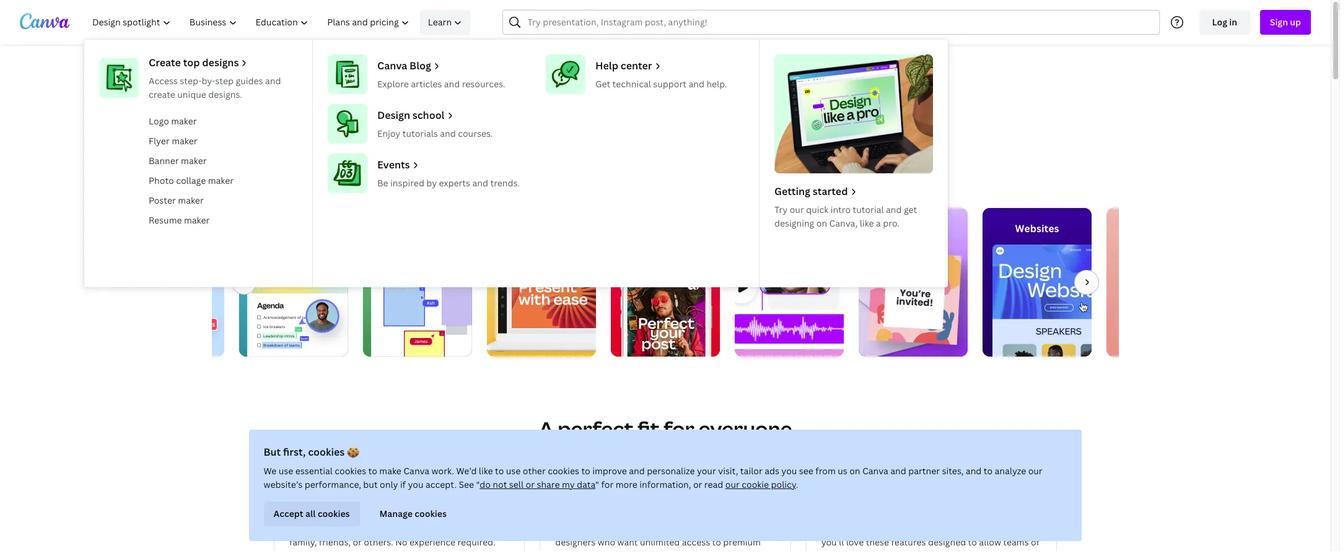 Task type: vqa. For each thing, say whether or not it's contained in the screenshot.
Apps
no



Task type: describe. For each thing, give the bounding box(es) containing it.
make
[[380, 465, 402, 477]]

banner maker
[[149, 155, 207, 167]]

canva,
[[829, 218, 858, 229]]

log in
[[1212, 16, 1238, 28]]

a
[[876, 218, 881, 229]]

sell
[[510, 479, 524, 491]]

logo maker
[[149, 115, 197, 127]]

more
[[616, 479, 638, 491]]

fit
[[638, 416, 660, 442]]

or left read
[[694, 479, 703, 491]]

on inside we use essential cookies to make canva work. we'd like to use other cookies to improve and personalize your visit, tailor ads you see from us on canva and partner sites, and to analyze our website's performance, but only if you accept. see "
[[850, 465, 861, 477]]

manage cookies button
[[370, 502, 457, 527]]

logo maker link
[[144, 112, 302, 131]]

designs inside for individuals, solopreneurs and freelance designers who want unlimited access to premium content, to create professional designs with ea
[[687, 550, 718, 552]]

learn
[[428, 16, 452, 28]]

cookies up 'my'
[[548, 465, 580, 477]]

top
[[183, 56, 200, 69]]

Try presentation, Instagram post, anything! search field
[[528, 11, 1152, 34]]

technical
[[613, 78, 651, 90]]

up
[[1290, 16, 1301, 28]]

enjoy tutorials and courses.
[[377, 128, 493, 139]]

do not sell or share my data " for more information, or read our cookie policy .
[[480, 479, 799, 491]]

try our quick intro tutorial and get designing on canva, like a pro.
[[775, 204, 917, 229]]

work.
[[432, 465, 455, 477]]

1 vertical spatial you
[[782, 465, 797, 477]]

not
[[493, 479, 507, 491]]

started
[[813, 185, 848, 198]]

banner maker link
[[144, 151, 302, 171]]

accept.
[[426, 479, 457, 491]]

others.
[[364, 537, 393, 548]]

canva down performance,
[[289, 492, 336, 512]]

pro,
[[950, 523, 966, 535]]

create inside for individuals, solopreneurs and freelance designers who want unlimited access to premium content, to create professional designs with ea
[[604, 550, 631, 552]]

help
[[596, 59, 618, 73]]

1 vertical spatial features
[[891, 537, 926, 548]]

to inside for anyone to design anything, on their own or with family, friends, or others. no experience required.
[[338, 523, 347, 535]]

sign
[[1270, 16, 1288, 28]]

be inspired by experts and trends.
[[377, 177, 520, 189]]

or left print
[[823, 130, 836, 147]]

everyone
[[699, 416, 792, 442]]

all
[[822, 523, 832, 535]]

pro.
[[883, 218, 900, 229]]

performance,
[[305, 479, 362, 491]]

allow
[[979, 537, 1001, 548]]

like inside we use essential cookies to make canva work. we'd like to use other cookies to improve and personalize your visit, tailor ads you see from us on canva and partner sites, and to analyze our website's performance, but only if you accept. see "
[[479, 465, 493, 477]]

see
[[459, 479, 474, 491]]

great
[[851, 523, 872, 535]]

0 vertical spatial for
[[664, 416, 695, 442]]

log in button
[[1200, 10, 1250, 35]]

today?
[[764, 74, 869, 114]]

design for anything,
[[349, 523, 376, 535]]

prints
[[899, 222, 928, 235]]

by
[[427, 177, 437, 189]]

free
[[339, 492, 372, 512]]

we
[[264, 465, 277, 477]]

maker for banner maker
[[181, 155, 207, 167]]

to up data on the left of the page
[[582, 465, 591, 477]]

family,
[[289, 537, 317, 548]]

on inside for anyone to design anything, on their own or with family, friends, or others. no experience required.
[[420, 523, 430, 535]]

canva inside all the great features of canva pro, plus we think you'll love these features designed to allow teams of all sizes to collaborate with ease.
[[922, 523, 948, 535]]

guides
[[236, 75, 263, 87]]

designed
[[928, 537, 966, 548]]

photo
[[149, 175, 174, 187]]

with inside all the great features of canva pro, plus we think you'll love these features designed to allow teams of all sizes to collaborate with ease.
[[917, 550, 935, 552]]

for individuals, solopreneurs and freelance designers who want unlimited access to premium content, to create professional designs with ea
[[555, 523, 761, 552]]

create top designs
[[149, 56, 239, 69]]

1 horizontal spatial share
[[785, 130, 819, 147]]

your
[[697, 465, 717, 477]]

help.
[[707, 78, 727, 90]]

1 vertical spatial designs
[[691, 130, 738, 147]]

website's
[[264, 479, 303, 491]]

who
[[598, 537, 615, 548]]

ease.
[[937, 550, 958, 552]]

cookies inside button
[[415, 508, 447, 520]]

first,
[[284, 446, 306, 459]]

canva up if
[[404, 465, 430, 477]]

and inside try our quick intro tutorial and get designing on canva, like a pro.
[[886, 204, 902, 216]]

want
[[618, 537, 638, 548]]

intro
[[831, 204, 851, 216]]

data
[[577, 479, 596, 491]]

canva down school
[[422, 130, 461, 147]]

poster maker link
[[144, 191, 302, 211]]

our inside try our quick intro tutorial and get designing on canva, like a pro.
[[790, 204, 804, 216]]

design for today?
[[663, 74, 758, 114]]

read
[[705, 479, 724, 491]]

love
[[846, 537, 864, 548]]

premium
[[723, 537, 761, 548]]

2 vertical spatial you
[[408, 479, 424, 491]]

help center
[[596, 59, 652, 73]]

0 vertical spatial you
[[601, 74, 657, 114]]

designing
[[775, 218, 814, 229]]

to up not
[[495, 465, 504, 477]]

we
[[988, 523, 1000, 535]]

professional inside for individuals, solopreneurs and freelance designers who want unlimited access to premium content, to create professional designs with ea
[[633, 550, 684, 552]]

we use essential cookies to make canva work. we'd like to use other cookies to improve and personalize your visit, tailor ads you see from us on canva and partner sites, and to analyze our website's performance, but only if you accept. see "
[[264, 465, 1043, 491]]

resume maker
[[149, 214, 210, 226]]

tutorials
[[403, 128, 438, 139]]

maker for logo maker
[[171, 115, 197, 127]]

anything,
[[379, 523, 417, 535]]

perfect
[[558, 416, 634, 442]]

or up required.
[[474, 523, 483, 535]]

" inside we use essential cookies to make canva work. we'd like to use other cookies to improve and personalize your visit, tailor ads you see from us on canva and partner sites, and to analyze our website's performance, but only if you accept. see "
[[477, 479, 480, 491]]

collaborate
[[867, 550, 914, 552]]

or right sell at the bottom
[[526, 479, 535, 491]]

think
[[1002, 523, 1023, 535]]

learn menu
[[84, 40, 948, 288]]

all inside all the great features of canva pro, plus we think you'll love these features designed to allow teams of all sizes to collaborate with ease.
[[822, 550, 831, 552]]

improve
[[593, 465, 627, 477]]

all inside button
[[306, 508, 316, 520]]

resume maker link
[[144, 211, 302, 231]]

unlimited
[[640, 537, 680, 548]]

articles
[[411, 78, 442, 90]]

flyer maker link
[[144, 131, 302, 151]]

designs.
[[208, 89, 242, 100]]

photo collage maker link
[[144, 171, 302, 191]]

only
[[380, 479, 398, 491]]

maker for resume maker
[[184, 214, 210, 226]]

visit,
[[719, 465, 739, 477]]

collage
[[176, 175, 206, 187]]

resources.
[[462, 78, 505, 90]]



Task type: locate. For each thing, give the bounding box(es) containing it.
maker up flyer maker on the left of the page
[[171, 115, 197, 127]]

features
[[874, 523, 909, 535], [891, 537, 926, 548]]

1 horizontal spatial for
[[664, 416, 695, 442]]

maker down banner maker link
[[208, 175, 234, 187]]

what
[[463, 74, 542, 114]]

create
[[149, 56, 181, 69]]

create down want
[[604, 550, 631, 552]]

videos
[[773, 222, 806, 235]]

1 horizontal spatial for
[[555, 523, 569, 535]]

we'd
[[457, 465, 477, 477]]

canva down data on the left of the page
[[580, 492, 626, 512]]

explore
[[377, 78, 409, 90]]

1 vertical spatial design
[[349, 523, 376, 535]]

0 vertical spatial our
[[790, 204, 804, 216]]

to up 'getting'
[[768, 130, 782, 147]]

teams
[[1004, 537, 1029, 548]]

on up experience
[[420, 523, 430, 535]]

🍪
[[347, 446, 360, 459]]

1 vertical spatial our
[[1029, 465, 1043, 477]]

my
[[562, 479, 575, 491]]

canva inside learn menu
[[377, 59, 407, 73]]

share down the other
[[537, 479, 560, 491]]

1 horizontal spatial like
[[860, 218, 874, 229]]

for inside for individuals, solopreneurs and freelance designers who want unlimited access to premium content, to create professional designs with ea
[[555, 523, 569, 535]]

None search field
[[503, 10, 1160, 35]]

1 vertical spatial for
[[602, 479, 614, 491]]

cookies down 🍪 at the left of page
[[335, 465, 367, 477]]

designs up step at the top of the page
[[202, 56, 239, 69]]

designs down help.
[[691, 130, 738, 147]]

no
[[395, 537, 407, 548]]

personalize
[[647, 465, 695, 477]]

cookies up their
[[415, 508, 447, 520]]

maker down poster maker
[[184, 214, 210, 226]]

of right the teams
[[1031, 537, 1040, 548]]

you down help center
[[601, 74, 657, 114]]

do
[[480, 479, 491, 491]]

maker down collage
[[178, 195, 204, 206]]

1 vertical spatial all
[[822, 550, 831, 552]]

like inside try our quick intro tutorial and get designing on canva, like a pro.
[[860, 218, 874, 229]]

maker for poster maker
[[178, 195, 204, 206]]

for up designers
[[555, 523, 569, 535]]

1 horizontal spatial all
[[822, 550, 831, 552]]

1 horizontal spatial on
[[817, 218, 827, 229]]

1 for from the left
[[289, 523, 303, 535]]

0 horizontal spatial with
[[485, 523, 503, 535]]

"
[[477, 479, 480, 491], [596, 479, 600, 491]]

our up designing
[[790, 204, 804, 216]]

1 horizontal spatial with
[[720, 550, 738, 552]]

2 " from the left
[[596, 479, 600, 491]]

try
[[775, 204, 788, 216]]

learn button
[[420, 10, 471, 35]]

1 horizontal spatial of
[[1031, 537, 1040, 548]]

or
[[823, 130, 836, 147], [526, 479, 535, 491], [694, 479, 703, 491], [474, 523, 483, 535], [353, 537, 362, 548]]

1 " from the left
[[477, 479, 480, 491]]

.
[[796, 479, 799, 491]]

banner
[[149, 155, 179, 167]]

1 vertical spatial of
[[1031, 537, 1040, 548]]

getting
[[775, 185, 811, 198]]

maker inside 'link'
[[171, 115, 197, 127]]

create down access
[[149, 89, 175, 100]]

explore articles and resources.
[[377, 78, 505, 90]]

0 vertical spatial of
[[911, 523, 920, 535]]

1 horizontal spatial use
[[506, 465, 521, 477]]

0 vertical spatial professional
[[610, 130, 688, 147]]

top level navigation element
[[84, 10, 948, 288]]

cookies inside button
[[318, 508, 350, 520]]

or left others.
[[353, 537, 362, 548]]

0 vertical spatial like
[[860, 218, 874, 229]]

tailor
[[741, 465, 763, 477]]

2 vertical spatial on
[[420, 523, 430, 535]]

plus
[[969, 523, 986, 535]]

to down love
[[856, 550, 865, 552]]

to
[[550, 130, 564, 147], [768, 130, 782, 147], [369, 465, 378, 477], [495, 465, 504, 477], [582, 465, 591, 477], [984, 465, 993, 477], [338, 523, 347, 535], [712, 537, 721, 548], [968, 537, 977, 548], [593, 550, 602, 552], [856, 550, 865, 552]]

1 vertical spatial on
[[850, 465, 861, 477]]

canva free
[[289, 492, 372, 512]]

2 use from the left
[[506, 465, 521, 477]]

0 horizontal spatial design
[[349, 523, 376, 535]]

and
[[265, 75, 281, 87], [444, 78, 460, 90], [689, 78, 705, 90], [440, 128, 456, 139], [741, 130, 765, 147], [473, 177, 488, 189], [886, 204, 902, 216], [629, 465, 645, 477], [891, 465, 907, 477], [966, 465, 982, 477], [678, 523, 694, 535]]

on down quick
[[817, 218, 827, 229]]

canva makes it easy to create professional designs and to share or print them.
[[422, 130, 909, 147]]

maker up photo collage maker
[[181, 155, 207, 167]]

friends,
[[319, 537, 351, 548]]

sign up button
[[1260, 10, 1311, 35]]

but first, cookies 🍪 dialog
[[249, 430, 1082, 542]]

to up but
[[369, 465, 378, 477]]

0 vertical spatial designs
[[202, 56, 239, 69]]

to left analyze at the bottom
[[984, 465, 993, 477]]

canva up the explore
[[377, 59, 407, 73]]

and inside access step-by-step guides and create unique designs.
[[265, 75, 281, 87]]

1 vertical spatial create
[[567, 130, 607, 147]]

our inside we use essential cookies to make canva work. we'd like to use other cookies to improve and personalize your visit, tailor ads you see from us on canva and partner sites, and to analyze our website's performance, but only if you accept. see "
[[1029, 465, 1043, 477]]

content,
[[555, 550, 591, 552]]

for anyone to design anything, on their own or with family, friends, or others. no experience required.
[[289, 523, 503, 548]]

2 vertical spatial create
[[604, 550, 631, 552]]

0 horizontal spatial all
[[306, 508, 316, 520]]

on right us
[[850, 465, 861, 477]]

access
[[149, 75, 178, 87]]

and inside for individuals, solopreneurs and freelance designers who want unlimited access to premium content, to create professional designs with ea
[[678, 523, 694, 535]]

like up do
[[479, 465, 493, 477]]

1 vertical spatial professional
[[633, 550, 684, 552]]

for inside but first, cookies 🍪 dialog
[[602, 479, 614, 491]]

2 horizontal spatial our
[[1029, 465, 1043, 477]]

0 vertical spatial features
[[874, 523, 909, 535]]

if
[[401, 479, 406, 491]]

2 horizontal spatial with
[[917, 550, 935, 552]]

2 vertical spatial our
[[726, 479, 740, 491]]

for up the family, at bottom left
[[289, 523, 303, 535]]

from
[[816, 465, 836, 477]]

all
[[306, 508, 316, 520], [822, 550, 831, 552]]

0 horizontal spatial for
[[602, 479, 614, 491]]

use up website's
[[279, 465, 294, 477]]

1 horizontal spatial "
[[596, 479, 600, 491]]

2 vertical spatial designs
[[687, 550, 718, 552]]

for for for individuals, solopreneurs and freelance designers who want unlimited access to premium content, to create professional designs with ea
[[555, 523, 569, 535]]

their
[[432, 523, 452, 535]]

a
[[539, 416, 554, 442]]

features up collaborate
[[891, 537, 926, 548]]

you'll
[[822, 537, 844, 548]]

sites,
[[943, 465, 964, 477]]

designs inside learn menu
[[202, 56, 239, 69]]

1 horizontal spatial design
[[663, 74, 758, 114]]

like left 'a'
[[860, 218, 874, 229]]

enjoy
[[377, 128, 401, 139]]

you
[[601, 74, 657, 114], [782, 465, 797, 477], [408, 479, 424, 491]]

maker inside "link"
[[208, 175, 234, 187]]

sign up
[[1270, 16, 1301, 28]]

canva right us
[[863, 465, 889, 477]]

0 horizontal spatial like
[[479, 465, 493, 477]]

our down visit,
[[726, 479, 740, 491]]

design inside for anyone to design anything, on their own or with family, friends, or others. no experience required.
[[349, 523, 376, 535]]

0 vertical spatial on
[[817, 218, 827, 229]]

get technical support and help.
[[596, 78, 727, 90]]

with
[[485, 523, 503, 535], [720, 550, 738, 552], [917, 550, 935, 552]]

maker up banner maker
[[172, 135, 197, 147]]

canva pro
[[580, 492, 656, 512]]

with inside for individuals, solopreneurs and freelance designers who want unlimited access to premium content, to create professional designs with ea
[[720, 550, 738, 552]]

experience
[[410, 537, 456, 548]]

our cookie policy link
[[726, 479, 796, 491]]

partner
[[909, 465, 940, 477]]

2 for from the left
[[555, 523, 569, 535]]

for inside for anyone to design anything, on their own or with family, friends, or others. no experience required.
[[289, 523, 303, 535]]

our
[[790, 204, 804, 216], [1029, 465, 1043, 477], [726, 479, 740, 491]]

0 horizontal spatial on
[[420, 523, 430, 535]]

0 horizontal spatial "
[[477, 479, 480, 491]]

create inside access step-by-step guides and create unique designs.
[[149, 89, 175, 100]]

" down improve on the bottom left
[[596, 479, 600, 491]]

to right easy on the top of page
[[550, 130, 564, 147]]

with up required.
[[485, 523, 503, 535]]

school
[[413, 108, 445, 122]]

0 vertical spatial create
[[149, 89, 175, 100]]

0 horizontal spatial of
[[911, 523, 920, 535]]

1 horizontal spatial you
[[601, 74, 657, 114]]

a perfect fit for everyone
[[539, 416, 792, 442]]

websites
[[1015, 222, 1059, 235]]

1 use from the left
[[279, 465, 294, 477]]

blog
[[410, 59, 431, 73]]

0 horizontal spatial you
[[408, 479, 424, 491]]

create down will
[[567, 130, 607, 147]]

share inside but first, cookies 🍪 dialog
[[537, 479, 560, 491]]

designers
[[555, 537, 596, 548]]

courses.
[[458, 128, 493, 139]]

0 horizontal spatial our
[[726, 479, 740, 491]]

but first, cookies 🍪
[[264, 446, 360, 459]]

0 vertical spatial design
[[663, 74, 758, 114]]

professional down "what will you design today?"
[[610, 130, 688, 147]]

trends.
[[490, 177, 520, 189]]

it
[[507, 130, 516, 147]]

for down improve on the bottom left
[[602, 479, 614, 491]]

what will you design today?
[[463, 74, 869, 114]]

0 horizontal spatial share
[[537, 479, 560, 491]]

canva up designed
[[922, 523, 948, 535]]

all up anyone
[[306, 508, 316, 520]]

poster
[[149, 195, 176, 206]]

you right if
[[408, 479, 424, 491]]

of up collaborate
[[911, 523, 920, 535]]

our right analyze at the bottom
[[1029, 465, 1043, 477]]

unique
[[177, 89, 206, 100]]

1 vertical spatial share
[[537, 479, 560, 491]]

to down who
[[593, 550, 602, 552]]

cookies up anyone
[[318, 508, 350, 520]]

poster maker
[[149, 195, 204, 206]]

maker
[[171, 115, 197, 127], [172, 135, 197, 147], [181, 155, 207, 167], [208, 175, 234, 187], [178, 195, 204, 206], [184, 214, 210, 226]]

getting started
[[775, 185, 848, 198]]

" right the see
[[477, 479, 480, 491]]

to up friends, in the bottom left of the page
[[338, 523, 347, 535]]

with inside for anyone to design anything, on their own or with family, friends, or others. no experience required.
[[485, 523, 503, 535]]

solopreneurs
[[621, 523, 676, 535]]

all the great features of canva pro, plus we think you'll love these features designed to allow teams of all sizes to collaborate with ease.
[[822, 523, 1040, 552]]

0 vertical spatial all
[[306, 508, 316, 520]]

freelance
[[696, 523, 736, 535]]

with down premium
[[720, 550, 738, 552]]

log
[[1212, 16, 1228, 28]]

cookies up essential
[[308, 446, 345, 459]]

share down today?
[[785, 130, 819, 147]]

0 horizontal spatial for
[[289, 523, 303, 535]]

you up policy
[[782, 465, 797, 477]]

for right fit
[[664, 416, 695, 442]]

0 vertical spatial share
[[785, 130, 819, 147]]

on inside try our quick intro tutorial and get designing on canva, like a pro.
[[817, 218, 827, 229]]

all down the you'll
[[822, 550, 831, 552]]

1 horizontal spatial our
[[790, 204, 804, 216]]

1 vertical spatial like
[[479, 465, 493, 477]]

professional down unlimited
[[633, 550, 684, 552]]

maker for flyer maker
[[172, 135, 197, 147]]

designs
[[202, 56, 239, 69], [691, 130, 738, 147], [687, 550, 718, 552]]

0 horizontal spatial use
[[279, 465, 294, 477]]

to down plus
[[968, 537, 977, 548]]

designs down access
[[687, 550, 718, 552]]

to down freelance at the right bottom of the page
[[712, 537, 721, 548]]

support
[[653, 78, 687, 90]]

2 horizontal spatial on
[[850, 465, 861, 477]]

2 horizontal spatial you
[[782, 465, 797, 477]]

of
[[911, 523, 920, 535], [1031, 537, 1040, 548]]

features up these
[[874, 523, 909, 535]]

experts
[[439, 177, 470, 189]]

for for for anyone to design anything, on their own or with family, friends, or others. no experience required.
[[289, 523, 303, 535]]

easy
[[519, 130, 547, 147]]

use up sell at the bottom
[[506, 465, 521, 477]]

with left ease.
[[917, 550, 935, 552]]



